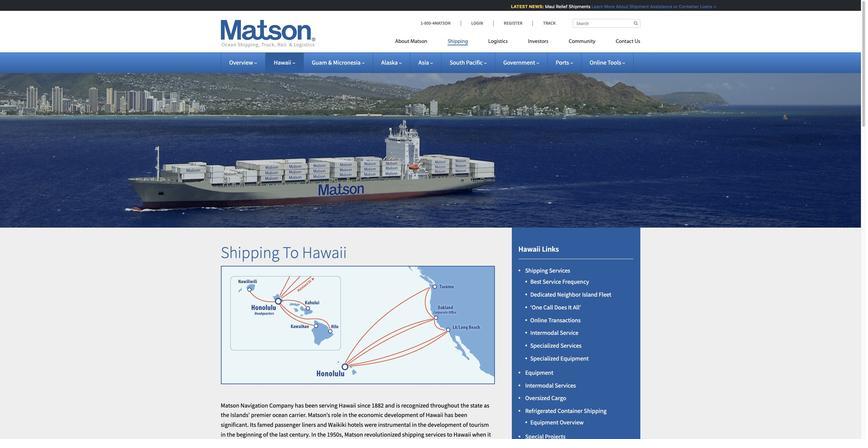 Task type: vqa. For each thing, say whether or not it's contained in the screenshot.
the topmost Overview
yes



Task type: locate. For each thing, give the bounding box(es) containing it.
matson up islands'
[[221, 402, 240, 410]]

equipment down refrigerated
[[531, 419, 559, 427]]

specialized
[[531, 342, 560, 350], [531, 355, 560, 363]]

services up specialized equipment
[[561, 342, 582, 350]]

1 vertical spatial been
[[455, 412, 468, 419]]

about
[[614, 4, 626, 9], [396, 39, 410, 44]]

shipping for shipping to hawaii
[[221, 242, 280, 263]]

economic
[[359, 412, 383, 419]]

hawaii link
[[274, 59, 296, 66]]

1 vertical spatial container
[[558, 407, 583, 415]]

0 vertical spatial service
[[543, 278, 562, 286]]

of left tourism
[[463, 421, 468, 429]]

and
[[385, 402, 395, 410], [317, 421, 327, 429]]

1 vertical spatial about
[[396, 39, 410, 44]]

matson down 1-
[[411, 39, 428, 44]]

contact us link
[[606, 36, 641, 49]]

learn
[[590, 4, 601, 9]]

passenger
[[275, 421, 301, 429]]

0 vertical spatial has
[[295, 402, 304, 410]]

equipment for equipment overview
[[531, 419, 559, 427]]

best service frequency link
[[531, 278, 590, 286]]

seattle image
[[396, 249, 472, 325]]

intermodal down equipment link
[[526, 382, 554, 390]]

4matson
[[433, 20, 451, 26]]

1 horizontal spatial and
[[385, 402, 395, 410]]

more
[[602, 4, 613, 9]]

online transactions
[[531, 317, 581, 324]]

been
[[305, 402, 318, 410], [455, 412, 468, 419]]

of down famed
[[263, 431, 268, 439]]

pacific
[[467, 59, 483, 66]]

2 horizontal spatial matson
[[411, 39, 428, 44]]

0 horizontal spatial in
[[221, 431, 226, 439]]

0 horizontal spatial development
[[385, 412, 419, 419]]

0 vertical spatial in
[[343, 412, 348, 419]]

1 vertical spatial services
[[561, 342, 582, 350]]

has
[[295, 402, 304, 410], [445, 412, 454, 419]]

0 vertical spatial services
[[550, 267, 571, 274]]

services up "best service frequency" link
[[550, 267, 571, 274]]

0 vertical spatial specialized
[[531, 342, 560, 350]]

0 horizontal spatial of
[[263, 431, 268, 439]]

online transactions link
[[531, 317, 581, 324]]

waikiki
[[328, 421, 347, 429]]

frequency
[[563, 278, 590, 286]]

contact
[[616, 39, 634, 44]]

0 horizontal spatial container
[[558, 407, 583, 415]]

service down shipping services
[[543, 278, 562, 286]]

asia
[[419, 59, 429, 66]]

in down significant.
[[221, 431, 226, 439]]

1 vertical spatial overview
[[560, 419, 584, 427]]

equipment up "intermodal services"
[[526, 369, 554, 377]]

has down throughout
[[445, 412, 454, 419]]

about up the alaska "link"
[[396, 39, 410, 44]]

equipment down specialized services link
[[561, 355, 589, 363]]

it
[[569, 304, 572, 311]]

about right more
[[614, 4, 626, 9]]

2 vertical spatial services
[[555, 382, 576, 390]]

ports
[[556, 59, 570, 66]]

services for specialized services
[[561, 342, 582, 350]]

1 horizontal spatial in
[[343, 412, 348, 419]]

maui
[[543, 4, 553, 9]]

and left is
[[385, 402, 395, 410]]

0 vertical spatial container
[[677, 4, 697, 9]]

1 horizontal spatial online
[[590, 59, 607, 66]]

1 vertical spatial equipment
[[526, 369, 554, 377]]

significant.
[[221, 421, 249, 429]]

intermodal services link
[[526, 382, 576, 390]]

2 specialized from the top
[[531, 355, 560, 363]]

1 vertical spatial intermodal
[[526, 382, 554, 390]]

beginning
[[237, 431, 262, 439]]

oversized
[[526, 395, 551, 402]]

oversized cargo
[[526, 395, 567, 402]]

0 vertical spatial been
[[305, 402, 318, 410]]

development down is
[[385, 412, 419, 419]]

equipment
[[561, 355, 589, 363], [526, 369, 554, 377], [531, 419, 559, 427]]

intermodal
[[531, 329, 559, 337], [526, 382, 554, 390]]

specialized up equipment link
[[531, 355, 560, 363]]

equipment link
[[526, 369, 554, 377]]

navigation
[[241, 402, 268, 410]]

neighbor
[[558, 291, 581, 299]]

is
[[396, 402, 400, 410]]

1 horizontal spatial has
[[445, 412, 454, 419]]

0 vertical spatial online
[[590, 59, 607, 66]]

search image
[[634, 21, 638, 25]]

0 vertical spatial of
[[420, 412, 425, 419]]

dedicated neighbor island fleet
[[531, 291, 612, 299]]

government
[[504, 59, 536, 66]]

blue matson logo with ocean, shipping, truck, rail and logistics written beneath it. image
[[221, 20, 316, 48]]

been up matson's
[[305, 402, 318, 410]]

services for intermodal services
[[555, 382, 576, 390]]

the left state
[[461, 402, 469, 410]]

1-
[[421, 20, 425, 26]]

news:
[[527, 4, 542, 9]]

been down throughout
[[455, 412, 468, 419]]

1 vertical spatial specialized
[[531, 355, 560, 363]]

tools
[[608, 59, 622, 66]]

refrigerated container shipping link
[[526, 407, 607, 415]]

container right the or in the right of the page
[[677, 4, 697, 9]]

2 vertical spatial of
[[263, 431, 268, 439]]

shipping link
[[438, 36, 479, 49]]

container down "cargo"
[[558, 407, 583, 415]]

fleet
[[599, 291, 612, 299]]

intermodal for intermodal services
[[526, 382, 554, 390]]

asia link
[[419, 59, 433, 66]]

1 horizontal spatial overview
[[560, 419, 584, 427]]

transactions
[[549, 317, 581, 324]]

serving
[[319, 402, 338, 410]]

kahului image
[[271, 271, 347, 347]]

0 horizontal spatial online
[[531, 317, 548, 324]]

1 horizontal spatial about
[[614, 4, 626, 9]]

1 vertical spatial has
[[445, 412, 454, 419]]

services
[[426, 431, 446, 439]]

services up "cargo"
[[555, 382, 576, 390]]

honolulu image
[[240, 263, 317, 339], [307, 329, 383, 405]]

shipping inside shipping link
[[448, 39, 468, 44]]

premier
[[251, 412, 271, 419]]

online left tools
[[590, 59, 607, 66]]

liners
[[302, 421, 316, 429]]

guam & micronesia link
[[312, 59, 365, 66]]

0 horizontal spatial matson
[[221, 402, 240, 410]]

2 horizontal spatial in
[[412, 421, 417, 429]]

the down significant.
[[227, 431, 235, 439]]

1 horizontal spatial been
[[455, 412, 468, 419]]

1 vertical spatial online
[[531, 317, 548, 324]]

online down 'one
[[531, 317, 548, 324]]

2 vertical spatial equipment
[[531, 419, 559, 427]]

does
[[555, 304, 567, 311]]

intermodal service
[[531, 329, 579, 337]]

1 horizontal spatial development
[[428, 421, 462, 429]]

0 vertical spatial development
[[385, 412, 419, 419]]

islands'
[[231, 412, 250, 419]]

of down recognized
[[420, 412, 425, 419]]

development up to
[[428, 421, 462, 429]]

specialized down intermodal service
[[531, 342, 560, 350]]

2 vertical spatial matson
[[345, 431, 363, 439]]

intermodal down online transactions
[[531, 329, 559, 337]]

and down matson's
[[317, 421, 327, 429]]

1 horizontal spatial of
[[420, 412, 425, 419]]

specialized for specialized services
[[531, 342, 560, 350]]

service for best
[[543, 278, 562, 286]]

in up the shipping
[[412, 421, 417, 429]]

None search field
[[573, 19, 641, 28]]

service down "transactions"
[[560, 329, 579, 337]]

in right role
[[343, 412, 348, 419]]

the up hotels
[[349, 412, 357, 419]]

online
[[590, 59, 607, 66], [531, 317, 548, 324]]

logistics link
[[479, 36, 518, 49]]

the right the in
[[318, 431, 326, 439]]

or
[[672, 4, 676, 9]]

container inside "hawaii links" section
[[558, 407, 583, 415]]

0 horizontal spatial about
[[396, 39, 410, 44]]

'one
[[531, 304, 543, 311]]

all'
[[574, 304, 581, 311]]

800-
[[425, 20, 433, 26]]

matson
[[411, 39, 428, 44], [221, 402, 240, 410], [345, 431, 363, 439]]

1 vertical spatial service
[[560, 329, 579, 337]]

has up carrier.
[[295, 402, 304, 410]]

services
[[550, 267, 571, 274], [561, 342, 582, 350], [555, 382, 576, 390]]

about inside top menu navigation
[[396, 39, 410, 44]]

its
[[250, 421, 256, 429]]

matson inside top menu navigation
[[411, 39, 428, 44]]

us
[[635, 39, 641, 44]]

matson down hotels
[[345, 431, 363, 439]]

0 vertical spatial intermodal
[[531, 329, 559, 337]]

1 specialized from the top
[[531, 342, 560, 350]]

alaska
[[382, 59, 398, 66]]

0 horizontal spatial and
[[317, 421, 327, 429]]

online inside "hawaii links" section
[[531, 317, 548, 324]]

1 vertical spatial development
[[428, 421, 462, 429]]

0 vertical spatial equipment
[[561, 355, 589, 363]]

1 vertical spatial of
[[463, 421, 468, 429]]

0 horizontal spatial overview
[[229, 59, 253, 66]]

0 vertical spatial matson
[[411, 39, 428, 44]]

&
[[329, 59, 332, 66]]

links
[[542, 245, 559, 254]]

container
[[677, 4, 697, 9], [558, 407, 583, 415]]

development
[[385, 412, 419, 419], [428, 421, 462, 429]]



Task type: describe. For each thing, give the bounding box(es) containing it.
the up significant.
[[221, 412, 229, 419]]

service for intermodal
[[560, 329, 579, 337]]

shipping services
[[526, 267, 571, 274]]

1 vertical spatial in
[[412, 421, 417, 429]]

online tools
[[590, 59, 622, 66]]

overview inside "hawaii links" section
[[560, 419, 584, 427]]

'one call does it all'
[[531, 304, 581, 311]]

hawaii links
[[519, 245, 559, 254]]

login link
[[461, 20, 494, 26]]

community link
[[559, 36, 606, 49]]

shipping to hawaii
[[221, 242, 347, 263]]

specialized services link
[[531, 342, 582, 350]]

refrigerated
[[526, 407, 557, 415]]

company
[[270, 402, 294, 410]]

instrumental
[[378, 421, 411, 429]]

revolutionized
[[365, 431, 401, 439]]

hawaii links section
[[504, 228, 649, 440]]

kawaihae image
[[279, 289, 355, 365]]

matson containership arriving honolulu, hawaii with containers. image
[[0, 62, 862, 228]]

intermodal services
[[526, 382, 576, 390]]

2 horizontal spatial of
[[463, 421, 468, 429]]

to
[[283, 242, 299, 263]]

0 horizontal spatial been
[[305, 402, 318, 410]]

oakland image
[[398, 280, 474, 357]]

long beach image
[[410, 292, 487, 368]]

best service frequency
[[531, 278, 590, 286]]

specialized for specialized equipment
[[531, 355, 560, 363]]

login
[[472, 20, 484, 26]]

intermodal for intermodal service
[[531, 329, 559, 337]]

investors link
[[518, 36, 559, 49]]

contact us
[[616, 39, 641, 44]]

specialized equipment link
[[531, 355, 589, 363]]

hawaii inside "hawaii links" section
[[519, 245, 541, 254]]

ocean
[[273, 412, 288, 419]]

logistics
[[489, 39, 508, 44]]

loans
[[698, 4, 710, 9]]

overview link
[[229, 59, 257, 66]]

1-800-4matson
[[421, 20, 451, 26]]

track link
[[533, 20, 556, 26]]

online tools link
[[590, 59, 626, 66]]

recognized
[[402, 402, 429, 410]]

government link
[[504, 59, 540, 66]]

register
[[504, 20, 523, 26]]

tourism
[[470, 421, 489, 429]]

1 horizontal spatial matson
[[345, 431, 363, 439]]

online for online tools
[[590, 59, 607, 66]]

1 vertical spatial matson
[[221, 402, 240, 410]]

last
[[279, 431, 288, 439]]

call
[[544, 304, 554, 311]]

services for shipping services
[[550, 267, 571, 274]]

island
[[583, 291, 598, 299]]

century.
[[290, 431, 310, 439]]

throughout
[[431, 402, 460, 410]]

intermodal service link
[[531, 329, 579, 337]]

2 vertical spatial in
[[221, 431, 226, 439]]

0 vertical spatial and
[[385, 402, 395, 410]]

1 horizontal spatial container
[[677, 4, 697, 9]]

0 vertical spatial overview
[[229, 59, 253, 66]]

guam
[[312, 59, 327, 66]]

ports link
[[556, 59, 574, 66]]

refrigerated container shipping
[[526, 407, 607, 415]]

cargo
[[552, 395, 567, 402]]

best
[[531, 278, 542, 286]]

in
[[312, 431, 317, 439]]

'one call does it all' link
[[531, 304, 581, 311]]

online for online transactions
[[531, 317, 548, 324]]

dedicated neighbor island fleet link
[[531, 291, 612, 299]]

matson_map_hawaii.jpg image
[[221, 266, 495, 385]]

alaska link
[[382, 59, 402, 66]]

relief
[[554, 4, 565, 9]]

shipping services link
[[526, 267, 571, 274]]

about matson link
[[396, 36, 438, 49]]

register link
[[494, 20, 533, 26]]

dedicated
[[531, 291, 557, 299]]

assistance
[[648, 4, 670, 9]]

shipping for shipping
[[448, 39, 468, 44]]

shipping for shipping services
[[526, 267, 548, 274]]

1 vertical spatial and
[[317, 421, 327, 429]]

state
[[471, 402, 483, 410]]

south pacific link
[[450, 59, 487, 66]]

south pacific
[[450, 59, 483, 66]]

specialized equipment
[[531, 355, 589, 363]]

shipment
[[628, 4, 647, 9]]

matson navigation company has been serving hawaii since 1882 and is recognized throughout the state as the islands' premier ocean carrier. matson's role in the economic development of hawaii has been significant. its famed passenger liners and waikiki hotels were instrumental in the development of tourism in the beginning of the last century. in the 1950s, matson revolutionized shipping services to hawaii when
[[221, 402, 491, 440]]

were
[[365, 421, 377, 429]]

track
[[544, 20, 556, 26]]

0 vertical spatial about
[[614, 4, 626, 9]]

hilo image
[[293, 294, 369, 370]]

famed
[[258, 421, 274, 429]]

1950s,
[[327, 431, 344, 439]]

equipment overview link
[[531, 419, 584, 427]]

0 horizontal spatial has
[[295, 402, 304, 410]]

the left last
[[270, 431, 278, 439]]

oversized cargo link
[[526, 395, 567, 402]]

equipment for equipment link
[[526, 369, 554, 377]]

to
[[447, 431, 453, 439]]

the up the shipping
[[418, 421, 427, 429]]

nawiliwili image
[[212, 252, 288, 328]]

top menu navigation
[[396, 36, 641, 49]]

investors
[[529, 39, 549, 44]]

shipping
[[403, 431, 425, 439]]

guam & micronesia
[[312, 59, 361, 66]]

>
[[712, 4, 714, 9]]

community
[[569, 39, 596, 44]]

hotels
[[348, 421, 364, 429]]

latest
[[509, 4, 526, 9]]

role
[[332, 412, 342, 419]]

Search search field
[[573, 19, 641, 28]]

learn more about shipment assistance or container loans > link
[[590, 4, 714, 9]]

equipment overview
[[531, 419, 584, 427]]



